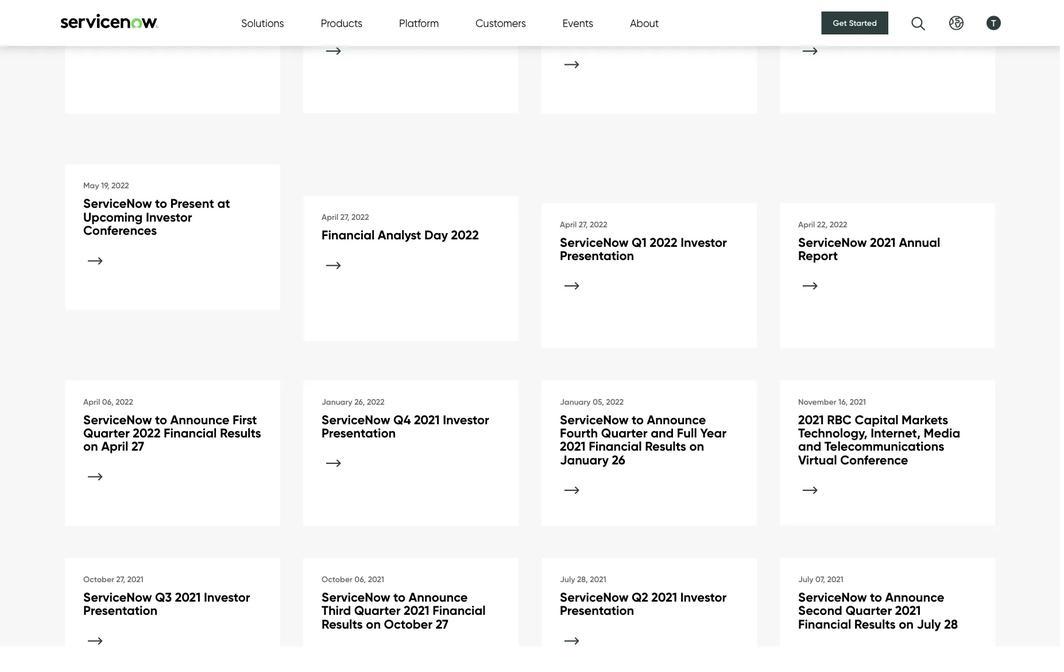 Task type: describe. For each thing, give the bounding box(es) containing it.
to for at
[[155, 196, 167, 212]]

first
[[233, 412, 257, 428]]

servicenow image
[[59, 14, 160, 28]]

markets
[[902, 412, 949, 428]]

solutions button
[[241, 15, 284, 31]]

customers
[[476, 17, 526, 29]]

results inside january 05, 2022 servicenow to announce fourth quarter and full year 2021 financial results on january 26
[[645, 439, 687, 455]]

investor for servicenow q3 2021 investor presentation
[[204, 590, 250, 605]]

investor inside may 19, 2022 servicenow to present at upcoming investor conferences
[[146, 209, 192, 225]]

2022 inside april 22, 2022 servicenow 2021 annual report
[[830, 220, 848, 229]]

presentation for servicenow q4 2021 investor presentation
[[322, 426, 396, 441]]

servicenow for july 07, 2021 servicenow to announce second quarter 2021 financial results on july 28
[[799, 590, 867, 605]]

october for presentation
[[83, 575, 114, 585]]

announce for third
[[409, 590, 468, 605]]

july 28, 2021 servicenow q2 2021 investor presentation
[[560, 575, 727, 619]]

28
[[945, 617, 958, 632]]

november 16, 2021 2021 rbc capital markets technology, internet, media and telecommunications virtual conference
[[799, 397, 961, 468]]

06, for october
[[355, 575, 366, 585]]

virtual
[[799, 452, 837, 468]]

quarter for second
[[846, 603, 892, 619]]

servicenow for april 27, 2022 servicenow q1 2022 investor presentation
[[560, 235, 629, 250]]

software
[[851, 13, 904, 29]]

may
[[83, 181, 99, 191]]

media
[[924, 426, 961, 441]]

started
[[849, 18, 877, 28]]

april for servicenow q1 2022 investor presentation
[[560, 220, 577, 229]]

july inside "july 28, 2021 servicenow q2 2021 investor presentation"
[[560, 575, 575, 585]]

upcoming
[[83, 209, 143, 225]]

october 27, 2021 servicenow q3 2021 investor presentation
[[83, 575, 250, 619]]

2022 inside servicenow to announce second quarter 2022 financial results on july 27
[[657, 13, 685, 29]]

july left 07,
[[799, 575, 814, 585]]

27 for first
[[132, 439, 144, 455]]

investor for servicenow q4 2021 investor presentation
[[443, 412, 489, 428]]

results inside servicenow to announce second quarter 2022 financial results on july 27
[[616, 26, 658, 42]]

financial inside servicenow to announce second quarter 2022 financial results on july 27
[[560, 26, 613, 42]]

july left 28
[[917, 617, 941, 632]]

2022 inside may 19, 2022 servicenow to present at upcoming investor conferences
[[111, 181, 129, 191]]

at inside may 19, 2022 servicenow to present at upcoming investor conferences
[[217, 196, 230, 212]]

results for first
[[220, 426, 261, 441]]

servicenow for may 19, 2022 servicenow to present at upcoming investor conferences
[[83, 196, 152, 212]]

to inside servicenow to speak at the jefferies software conference
[[870, 0, 882, 15]]

to for second
[[870, 590, 882, 605]]

servicenow inside servicenow to announce second quarter 2022 financial results on july 27
[[560, 0, 629, 15]]

servicenow inside servicenow q2 2022 investor presentation
[[322, 0, 390, 15]]

on for first
[[83, 439, 98, 455]]

26,
[[355, 397, 365, 407]]

27 inside servicenow to announce second quarter 2022 financial results on july 27
[[706, 26, 719, 42]]

get started
[[833, 18, 877, 28]]

november
[[799, 397, 837, 407]]

january for servicenow to announce fourth quarter and full year 2021 financial results on january 26
[[560, 397, 591, 407]]

solutions
[[241, 17, 284, 29]]

07,
[[816, 575, 826, 585]]

investor for servicenow q1 2022 investor presentation
[[681, 235, 727, 250]]

second inside july 07, 2021 servicenow to announce second quarter 2021 financial results on july 28
[[799, 603, 843, 619]]

at inside servicenow to speak at the jefferies software conference
[[924, 0, 937, 15]]

2 horizontal spatial october
[[384, 617, 433, 632]]

financial inside april 27, 2022 financial analyst day 2022
[[322, 228, 375, 243]]

present
[[170, 196, 214, 212]]

april for servicenow 2021 annual report
[[799, 220, 815, 229]]

26
[[612, 452, 626, 468]]

april 06, 2022 servicenow to announce first quarter 2022 financial results on april 27
[[83, 397, 261, 455]]

results for second
[[855, 617, 896, 632]]

2021 inside january 26, 2022 servicenow q4 2021 investor presentation
[[414, 412, 440, 428]]

to for third
[[394, 590, 406, 605]]

on for second
[[899, 617, 914, 632]]

quarter for fourth
[[601, 426, 648, 441]]

q1
[[632, 235, 647, 250]]

april 27, 2022 servicenow q1 2022 investor presentation
[[560, 220, 727, 264]]

investor inside servicenow q2 2022 investor presentation
[[444, 0, 491, 15]]

06, for april
[[102, 397, 114, 407]]

servicenow to announce second quarter 2022 financial results on july 27
[[560, 0, 719, 42]]

servicenow for april 06, 2022 servicenow to announce first quarter 2022 financial results on april 27
[[83, 412, 152, 428]]

on for third
[[366, 617, 381, 632]]

full
[[677, 426, 697, 441]]

get
[[833, 18, 847, 28]]

october 06, 2021 servicenow to announce third quarter 2021 financial results on october 27
[[322, 575, 486, 632]]

quarter for third
[[354, 603, 401, 619]]

financial inside april 06, 2022 servicenow to announce first quarter 2022 financial results on april 27
[[164, 426, 217, 441]]

servicenow for july 28, 2021 servicenow q2 2021 investor presentation
[[560, 590, 629, 605]]

conference inside servicenow to speak at the jefferies software conference
[[908, 13, 976, 29]]

products
[[321, 17, 363, 29]]

january 05, 2022 servicenow to announce fourth quarter and full year 2021 financial results on january 26
[[560, 397, 727, 468]]

servicenow to speak at the jefferies software conference
[[799, 0, 976, 29]]

27, for servicenow q1 2022 investor presentation
[[579, 220, 588, 229]]

servicenow q2 2022 investor presentation
[[322, 0, 491, 29]]



Task type: vqa. For each thing, say whether or not it's contained in the screenshot.
the left "Asset"
no



Task type: locate. For each thing, give the bounding box(es) containing it.
0 vertical spatial at
[[924, 0, 937, 15]]

day
[[425, 228, 448, 243]]

servicenow inside april 22, 2022 servicenow 2021 annual report
[[799, 235, 867, 250]]

july left 28,
[[560, 575, 575, 585]]

servicenow inside servicenow to speak at the jefferies software conference
[[799, 0, 867, 15]]

and left "full"
[[651, 426, 674, 441]]

servicenow inside october 27, 2021 servicenow q3 2021 investor presentation
[[83, 590, 152, 605]]

second inside servicenow to announce second quarter 2022 financial results on july 27
[[560, 13, 604, 29]]

2022 inside servicenow q2 2022 investor presentation
[[413, 0, 441, 15]]

servicenow for october 27, 2021 servicenow q3 2021 investor presentation
[[83, 590, 152, 605]]

06, inside october 06, 2021 servicenow to announce third quarter 2021 financial results on october 27
[[355, 575, 366, 585]]

rbc
[[827, 412, 852, 428]]

october inside october 27, 2021 servicenow q3 2021 investor presentation
[[83, 575, 114, 585]]

announce inside july 07, 2021 servicenow to announce second quarter 2021 financial results on july 28
[[886, 590, 945, 605]]

january
[[322, 397, 353, 407], [560, 397, 591, 407], [560, 452, 609, 468]]

2022 inside january 05, 2022 servicenow to announce fourth quarter and full year 2021 financial results on january 26
[[606, 397, 624, 407]]

1 vertical spatial q2
[[632, 590, 649, 605]]

06, inside april 06, 2022 servicenow to announce first quarter 2022 financial results on april 27
[[102, 397, 114, 407]]

quarter inside october 06, 2021 servicenow to announce third quarter 2021 financial results on october 27
[[354, 603, 401, 619]]

announce inside servicenow to announce second quarter 2022 financial results on july 27
[[647, 0, 706, 15]]

products button
[[321, 15, 363, 31]]

presentation inside "july 28, 2021 servicenow q2 2021 investor presentation"
[[560, 603, 634, 619]]

july right about dropdown button
[[679, 26, 703, 42]]

april inside april 22, 2022 servicenow 2021 annual report
[[799, 220, 815, 229]]

at left the
[[924, 0, 937, 15]]

2021
[[870, 235, 896, 250], [850, 397, 866, 407], [414, 412, 440, 428], [799, 412, 824, 428], [560, 439, 586, 455], [127, 575, 143, 585], [368, 575, 384, 585], [590, 575, 606, 585], [828, 575, 844, 585], [175, 590, 201, 605], [652, 590, 677, 605], [404, 603, 430, 619], [895, 603, 921, 619]]

q2
[[394, 0, 410, 15], [632, 590, 649, 605]]

on inside april 06, 2022 servicenow to announce first quarter 2022 financial results on april 27
[[83, 439, 98, 455]]

report
[[799, 248, 838, 264]]

may 19, 2022 servicenow to present at upcoming investor conferences
[[83, 181, 230, 239]]

financial
[[560, 26, 613, 42], [322, 228, 375, 243], [164, 426, 217, 441], [589, 439, 642, 455], [433, 603, 486, 619], [799, 617, 852, 632]]

events button
[[563, 15, 594, 31]]

announce inside january 05, 2022 servicenow to announce fourth quarter and full year 2021 financial results on january 26
[[647, 412, 706, 428]]

results inside october 06, 2021 servicenow to announce third quarter 2021 financial results on october 27
[[322, 617, 363, 632]]

investor inside october 27, 2021 servicenow q3 2021 investor presentation
[[204, 590, 250, 605]]

servicenow for january 05, 2022 servicenow to announce fourth quarter and full year 2021 financial results on january 26
[[560, 412, 629, 428]]

27, inside april 27, 2022 servicenow q1 2022 investor presentation
[[579, 220, 588, 229]]

0 horizontal spatial 27
[[132, 439, 144, 455]]

q4
[[394, 412, 411, 428]]

april for financial analyst day 2022
[[322, 213, 339, 222]]

quarter inside servicenow to announce second quarter 2022 financial results on july 27
[[607, 13, 654, 29]]

2021 inside january 05, 2022 servicenow to announce fourth quarter and full year 2021 financial results on january 26
[[560, 439, 586, 455]]

0 horizontal spatial q2
[[394, 0, 410, 15]]

january down fourth
[[560, 452, 609, 468]]

and down november
[[799, 439, 822, 455]]

and
[[651, 426, 674, 441], [799, 439, 822, 455]]

jefferies
[[799, 13, 848, 29]]

27, for financial analyst day 2022
[[341, 213, 350, 222]]

0 vertical spatial q2
[[394, 0, 410, 15]]

1 horizontal spatial second
[[799, 603, 843, 619]]

investor for servicenow q2 2021 investor presentation
[[681, 590, 727, 605]]

january left 05,
[[560, 397, 591, 407]]

analyst
[[378, 228, 421, 243]]

presentation inside april 27, 2022 servicenow q1 2022 investor presentation
[[560, 248, 634, 264]]

servicenow inside april 27, 2022 servicenow q1 2022 investor presentation
[[560, 235, 629, 250]]

internet,
[[871, 426, 921, 441]]

1 horizontal spatial q2
[[632, 590, 649, 605]]

presentation
[[322, 13, 396, 29], [560, 248, 634, 264], [322, 426, 396, 441], [83, 603, 158, 619], [560, 603, 634, 619]]

presentation inside servicenow q2 2022 investor presentation
[[322, 13, 396, 29]]

april inside april 27, 2022 financial analyst day 2022
[[322, 213, 339, 222]]

on inside servicenow to announce second quarter 2022 financial results on july 27
[[661, 26, 676, 42]]

to inside october 06, 2021 servicenow to announce third quarter 2021 financial results on october 27
[[394, 590, 406, 605]]

to inside july 07, 2021 servicenow to announce second quarter 2021 financial results on july 28
[[870, 590, 882, 605]]

19,
[[101, 181, 109, 191]]

announce for second
[[886, 590, 945, 605]]

conference
[[908, 13, 976, 29], [841, 452, 909, 468]]

second
[[560, 13, 604, 29], [799, 603, 843, 619]]

0 horizontal spatial and
[[651, 426, 674, 441]]

at right present
[[217, 196, 230, 212]]

to inside may 19, 2022 servicenow to present at upcoming investor conferences
[[155, 196, 167, 212]]

announce for first
[[170, 412, 229, 428]]

july inside servicenow to announce second quarter 2022 financial results on july 27
[[679, 26, 703, 42]]

1 horizontal spatial 27
[[436, 617, 448, 632]]

get started link
[[822, 11, 889, 34]]

27 inside april 06, 2022 servicenow to announce first quarter 2022 financial results on april 27
[[132, 439, 144, 455]]

april for servicenow to announce first quarter 2022 financial results on april 27
[[83, 397, 100, 407]]

1 vertical spatial 06,
[[355, 575, 366, 585]]

1 horizontal spatial october
[[322, 575, 353, 585]]

results inside april 06, 2022 servicenow to announce first quarter 2022 financial results on april 27
[[220, 426, 261, 441]]

0 horizontal spatial 27,
[[116, 575, 125, 585]]

servicenow for january 26, 2022 servicenow q4 2021 investor presentation
[[322, 412, 390, 428]]

january for servicenow q4 2021 investor presentation
[[322, 397, 353, 407]]

0 vertical spatial second
[[560, 13, 604, 29]]

2022 inside january 26, 2022 servicenow q4 2021 investor presentation
[[367, 397, 385, 407]]

technology,
[[799, 426, 868, 441]]

servicenow inside october 06, 2021 servicenow to announce third quarter 2021 financial results on october 27
[[322, 590, 390, 605]]

presentation inside january 26, 2022 servicenow q4 2021 investor presentation
[[322, 426, 396, 441]]

announce
[[647, 0, 706, 15], [170, 412, 229, 428], [647, 412, 706, 428], [409, 590, 468, 605], [886, 590, 945, 605]]

servicenow inside april 06, 2022 servicenow to announce first quarter 2022 financial results on april 27
[[83, 412, 152, 428]]

q3
[[155, 590, 172, 605]]

october
[[83, 575, 114, 585], [322, 575, 353, 585], [384, 617, 433, 632]]

0 horizontal spatial october
[[83, 575, 114, 585]]

to
[[632, 0, 644, 15], [870, 0, 882, 15], [155, 196, 167, 212], [155, 412, 167, 428], [632, 412, 644, 428], [394, 590, 406, 605], [870, 590, 882, 605]]

capital
[[855, 412, 899, 428]]

investor inside january 26, 2022 servicenow q4 2021 investor presentation
[[443, 412, 489, 428]]

1 horizontal spatial and
[[799, 439, 822, 455]]

1 horizontal spatial at
[[924, 0, 937, 15]]

the
[[940, 0, 960, 15]]

05,
[[593, 397, 604, 407]]

about button
[[630, 15, 659, 31]]

quarter inside july 07, 2021 servicenow to announce second quarter 2021 financial results on july 28
[[846, 603, 892, 619]]

investor inside "july 28, 2021 servicenow q2 2021 investor presentation"
[[681, 590, 727, 605]]

q2 inside servicenow q2 2022 investor presentation
[[394, 0, 410, 15]]

2021 inside april 22, 2022 servicenow 2021 annual report
[[870, 235, 896, 250]]

presentation for servicenow q2 2021 investor presentation
[[560, 603, 634, 619]]

27, inside april 27, 2022 financial analyst day 2022
[[341, 213, 350, 222]]

platform button
[[399, 15, 439, 31]]

0 horizontal spatial 06,
[[102, 397, 114, 407]]

27, for servicenow q3 2021 investor presentation
[[116, 575, 125, 585]]

april 27, 2022 financial analyst day 2022
[[322, 213, 479, 243]]

quarter
[[607, 13, 654, 29], [83, 426, 130, 441], [601, 426, 648, 441], [354, 603, 401, 619], [846, 603, 892, 619]]

servicenow
[[322, 0, 390, 15], [560, 0, 629, 15], [799, 0, 867, 15], [83, 196, 152, 212], [560, 235, 629, 250], [799, 235, 867, 250], [83, 412, 152, 428], [322, 412, 390, 428], [560, 412, 629, 428], [83, 590, 152, 605], [322, 590, 390, 605], [560, 590, 629, 605], [799, 590, 867, 605]]

april 22, 2022 servicenow 2021 annual report
[[799, 220, 941, 264]]

october for quarter
[[322, 575, 353, 585]]

27 inside october 06, 2021 servicenow to announce third quarter 2021 financial results on october 27
[[436, 617, 448, 632]]

to inside january 05, 2022 servicenow to announce fourth quarter and full year 2021 financial results on january 26
[[632, 412, 644, 428]]

2 horizontal spatial 27,
[[579, 220, 588, 229]]

to inside servicenow to announce second quarter 2022 financial results on july 27
[[632, 0, 644, 15]]

july
[[679, 26, 703, 42], [560, 575, 575, 585], [799, 575, 814, 585], [917, 617, 941, 632]]

1 vertical spatial 27
[[132, 439, 144, 455]]

quarter inside april 06, 2022 servicenow to announce first quarter 2022 financial results on april 27
[[83, 426, 130, 441]]

28,
[[577, 575, 588, 585]]

16,
[[839, 397, 848, 407]]

conference inside november 16, 2021 2021 rbc capital markets technology, internet, media and telecommunications virtual conference
[[841, 452, 909, 468]]

servicenow for october 06, 2021 servicenow to announce third quarter 2021 financial results on october 27
[[322, 590, 390, 605]]

year
[[701, 426, 727, 441]]

1 vertical spatial second
[[799, 603, 843, 619]]

0 horizontal spatial second
[[560, 13, 604, 29]]

announce inside april 06, 2022 servicenow to announce first quarter 2022 financial results on april 27
[[170, 412, 229, 428]]

2022
[[413, 0, 441, 15], [657, 13, 685, 29], [111, 181, 129, 191], [352, 213, 369, 222], [590, 220, 608, 229], [830, 220, 848, 229], [451, 228, 479, 243], [650, 235, 678, 250], [116, 397, 133, 407], [367, 397, 385, 407], [606, 397, 624, 407], [133, 426, 161, 441]]

27, inside october 27, 2021 servicenow q3 2021 investor presentation
[[116, 575, 125, 585]]

27 for third
[[436, 617, 448, 632]]

27,
[[341, 213, 350, 222], [579, 220, 588, 229], [116, 575, 125, 585]]

servicenow inside may 19, 2022 servicenow to present at upcoming investor conferences
[[83, 196, 152, 212]]

results inside july 07, 2021 servicenow to announce second quarter 2021 financial results on july 28
[[855, 617, 896, 632]]

on inside july 07, 2021 servicenow to announce second quarter 2021 financial results on july 28
[[899, 617, 914, 632]]

fourth
[[560, 426, 598, 441]]

1 vertical spatial conference
[[841, 452, 909, 468]]

on inside october 06, 2021 servicenow to announce third quarter 2021 financial results on october 27
[[366, 617, 381, 632]]

financial inside january 05, 2022 servicenow to announce fourth quarter and full year 2021 financial results on january 26
[[589, 439, 642, 455]]

january 26, 2022 servicenow q4 2021 investor presentation
[[322, 397, 489, 441]]

telecommunications
[[825, 439, 945, 455]]

servicenow inside january 26, 2022 servicenow q4 2021 investor presentation
[[322, 412, 390, 428]]

27
[[706, 26, 719, 42], [132, 439, 144, 455], [436, 617, 448, 632]]

results
[[616, 26, 658, 42], [220, 426, 261, 441], [645, 439, 687, 455], [322, 617, 363, 632], [855, 617, 896, 632]]

financial inside july 07, 2021 servicenow to announce second quarter 2021 financial results on july 28
[[799, 617, 852, 632]]

investor inside april 27, 2022 servicenow q1 2022 investor presentation
[[681, 235, 727, 250]]

to for fourth
[[632, 412, 644, 428]]

servicenow inside july 07, 2021 servicenow to announce second quarter 2021 financial results on july 28
[[799, 590, 867, 605]]

presentation for servicenow q3 2021 investor presentation
[[83, 603, 158, 619]]

and inside january 05, 2022 servicenow to announce fourth quarter and full year 2021 financial results on january 26
[[651, 426, 674, 441]]

2 horizontal spatial 27
[[706, 26, 719, 42]]

january left 26,
[[322, 397, 353, 407]]

servicenow inside january 05, 2022 servicenow to announce fourth quarter and full year 2021 financial results on january 26
[[560, 412, 629, 428]]

july 07, 2021 servicenow to announce second quarter 2021 financial results on july 28
[[799, 575, 958, 632]]

quarter for first
[[83, 426, 130, 441]]

third
[[322, 603, 351, 619]]

servicenow inside "july 28, 2021 servicenow q2 2021 investor presentation"
[[560, 590, 629, 605]]

0 horizontal spatial at
[[217, 196, 230, 212]]

investor
[[444, 0, 491, 15], [146, 209, 192, 225], [681, 235, 727, 250], [443, 412, 489, 428], [204, 590, 250, 605], [681, 590, 727, 605]]

on inside january 05, 2022 servicenow to announce fourth quarter and full year 2021 financial results on january 26
[[690, 439, 704, 455]]

january inside january 26, 2022 servicenow q4 2021 investor presentation
[[322, 397, 353, 407]]

to inside april 06, 2022 servicenow to announce first quarter 2022 financial results on april 27
[[155, 412, 167, 428]]

annual
[[899, 235, 941, 250]]

1 vertical spatial at
[[217, 196, 230, 212]]

financial inside october 06, 2021 servicenow to announce third quarter 2021 financial results on october 27
[[433, 603, 486, 619]]

presentation for servicenow q1 2022 investor presentation
[[560, 248, 634, 264]]

1 horizontal spatial 06,
[[355, 575, 366, 585]]

1 horizontal spatial 27,
[[341, 213, 350, 222]]

presentation inside october 27, 2021 servicenow q3 2021 investor presentation
[[83, 603, 158, 619]]

and inside november 16, 2021 2021 rbc capital markets technology, internet, media and telecommunications virtual conference
[[799, 439, 822, 455]]

on
[[661, 26, 676, 42], [83, 439, 98, 455], [690, 439, 704, 455], [366, 617, 381, 632], [899, 617, 914, 632]]

quarter inside january 05, 2022 servicenow to announce fourth quarter and full year 2021 financial results on january 26
[[601, 426, 648, 441]]

0 vertical spatial 27
[[706, 26, 719, 42]]

april inside april 27, 2022 servicenow q1 2022 investor presentation
[[560, 220, 577, 229]]

announce inside october 06, 2021 servicenow to announce third quarter 2021 financial results on october 27
[[409, 590, 468, 605]]

2 vertical spatial 27
[[436, 617, 448, 632]]

platform
[[399, 17, 439, 29]]

about
[[630, 17, 659, 29]]

april
[[322, 213, 339, 222], [560, 220, 577, 229], [799, 220, 815, 229], [83, 397, 100, 407], [101, 439, 128, 455]]

customers button
[[476, 15, 526, 31]]

conferences
[[83, 223, 157, 239]]

22,
[[817, 220, 828, 229]]

events
[[563, 17, 594, 29]]

to for first
[[155, 412, 167, 428]]

0 vertical spatial conference
[[908, 13, 976, 29]]

announce for fourth
[[647, 412, 706, 428]]

q2 inside "july 28, 2021 servicenow q2 2021 investor presentation"
[[632, 590, 649, 605]]

servicenow for april 22, 2022 servicenow 2021 annual report
[[799, 235, 867, 250]]

0 vertical spatial 06,
[[102, 397, 114, 407]]

speak
[[886, 0, 921, 15]]

at
[[924, 0, 937, 15], [217, 196, 230, 212]]

06,
[[102, 397, 114, 407], [355, 575, 366, 585]]

results for third
[[322, 617, 363, 632]]



